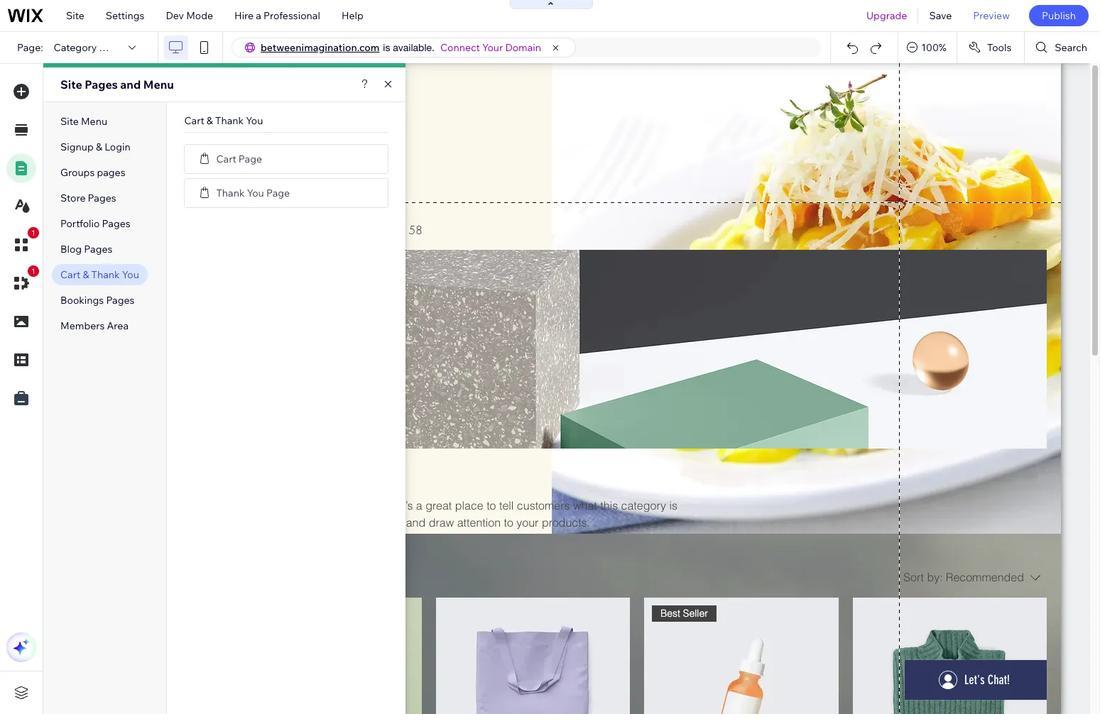 Task type: locate. For each thing, give the bounding box(es) containing it.
2 vertical spatial cart
[[60, 269, 80, 281]]

publish button
[[1029, 5, 1089, 26]]

you down cart page
[[247, 186, 264, 199]]

your
[[482, 41, 503, 54]]

2 vertical spatial you
[[122, 269, 139, 281]]

store pages
[[60, 192, 116, 205]]

save
[[930, 9, 952, 22]]

0 vertical spatial cart
[[184, 114, 204, 127]]

1
[[31, 229, 36, 237], [31, 267, 36, 276]]

site for site
[[66, 9, 84, 22]]

settings
[[106, 9, 145, 22]]

bookings
[[60, 294, 104, 307]]

site
[[66, 9, 84, 22], [60, 77, 82, 92], [60, 115, 79, 128]]

1 vertical spatial 1 button
[[6, 266, 39, 298]]

category page
[[54, 41, 123, 54]]

1 vertical spatial cart
[[216, 152, 236, 165]]

pages
[[85, 77, 118, 92], [88, 192, 116, 205], [102, 217, 130, 230], [84, 243, 113, 256], [106, 294, 135, 307]]

1 horizontal spatial cart
[[184, 114, 204, 127]]

2 vertical spatial page
[[266, 186, 290, 199]]

2 1 button from the top
[[6, 266, 39, 298]]

preview button
[[963, 0, 1021, 31]]

tools
[[987, 41, 1012, 54]]

pages up area
[[106, 294, 135, 307]]

pages left and
[[85, 77, 118, 92]]

thank up cart page
[[215, 114, 244, 127]]

&
[[207, 114, 213, 127], [96, 141, 102, 153], [83, 269, 89, 281]]

pages for portfolio
[[102, 217, 130, 230]]

signup
[[60, 141, 94, 153]]

0 vertical spatial &
[[207, 114, 213, 127]]

0 vertical spatial cart & thank you
[[184, 114, 263, 127]]

connect
[[440, 41, 480, 54]]

you
[[246, 114, 263, 127], [247, 186, 264, 199], [122, 269, 139, 281]]

1 button left blog
[[6, 227, 39, 260]]

dev
[[166, 9, 184, 22]]

cart & thank you up cart page
[[184, 114, 263, 127]]

store
[[60, 192, 86, 205]]

thank up bookings pages
[[91, 269, 120, 281]]

0 vertical spatial 1 button
[[6, 227, 39, 260]]

0 horizontal spatial cart & thank you
[[60, 269, 139, 281]]

pages right portfolio
[[102, 217, 130, 230]]

1 button left bookings
[[6, 266, 39, 298]]

site up category
[[66, 9, 84, 22]]

1 vertical spatial site
[[60, 77, 82, 92]]

1 1 button from the top
[[6, 227, 39, 260]]

1 1 from the top
[[31, 229, 36, 237]]

dev mode
[[166, 9, 213, 22]]

1 vertical spatial 1
[[31, 267, 36, 276]]

1 vertical spatial menu
[[81, 115, 107, 128]]

2 vertical spatial &
[[83, 269, 89, 281]]

groups pages
[[60, 166, 125, 179]]

domain
[[505, 41, 541, 54]]

thank
[[215, 114, 244, 127], [216, 186, 245, 199], [91, 269, 120, 281]]

menu up signup & login at the left top of page
[[81, 115, 107, 128]]

1 vertical spatial thank
[[216, 186, 245, 199]]

0 vertical spatial 1
[[31, 229, 36, 237]]

1 horizontal spatial menu
[[143, 77, 174, 92]]

0 horizontal spatial page
[[99, 41, 123, 54]]

2 horizontal spatial page
[[266, 186, 290, 199]]

pages down portfolio pages
[[84, 243, 113, 256]]

1 vertical spatial page
[[239, 152, 262, 165]]

hire
[[235, 9, 254, 22]]

1 vertical spatial &
[[96, 141, 102, 153]]

upgrade
[[867, 9, 908, 22]]

page
[[99, 41, 123, 54], [239, 152, 262, 165], [266, 186, 290, 199]]

area
[[107, 320, 129, 332]]

site down category
[[60, 77, 82, 92]]

bookings pages
[[60, 294, 135, 307]]

save button
[[919, 0, 963, 31]]

0 horizontal spatial menu
[[81, 115, 107, 128]]

0 vertical spatial site
[[66, 9, 84, 22]]

100% button
[[899, 32, 957, 63]]

0 vertical spatial thank
[[215, 114, 244, 127]]

menu
[[143, 77, 174, 92], [81, 115, 107, 128]]

pages up portfolio pages
[[88, 192, 116, 205]]

and
[[120, 77, 141, 92]]

preview
[[974, 9, 1010, 22]]

is available. connect your domain
[[383, 41, 541, 54]]

1 button
[[6, 227, 39, 260], [6, 266, 39, 298]]

pages
[[97, 166, 125, 179]]

cart
[[184, 114, 204, 127], [216, 152, 236, 165], [60, 269, 80, 281]]

cart & thank you up bookings pages
[[60, 269, 139, 281]]

menu right and
[[143, 77, 174, 92]]

0 vertical spatial you
[[246, 114, 263, 127]]

0 vertical spatial page
[[99, 41, 123, 54]]

you up bookings pages
[[122, 269, 139, 281]]

1 horizontal spatial page
[[239, 152, 262, 165]]

site up signup
[[60, 115, 79, 128]]

thank down cart page
[[216, 186, 245, 199]]

pages for blog
[[84, 243, 113, 256]]

you up cart page
[[246, 114, 263, 127]]

betweenimagination.com
[[261, 41, 380, 54]]

2 vertical spatial site
[[60, 115, 79, 128]]

cart & thank you
[[184, 114, 263, 127], [60, 269, 139, 281]]

0 horizontal spatial &
[[83, 269, 89, 281]]



Task type: vqa. For each thing, say whether or not it's contained in the screenshot.
Bookings
yes



Task type: describe. For each thing, give the bounding box(es) containing it.
page for category page
[[99, 41, 123, 54]]

pages for site
[[85, 77, 118, 92]]

1 horizontal spatial cart & thank you
[[184, 114, 263, 127]]

publish
[[1042, 9, 1076, 22]]

tools button
[[958, 32, 1025, 63]]

a
[[256, 9, 261, 22]]

0 horizontal spatial cart
[[60, 269, 80, 281]]

signup & login
[[60, 141, 131, 153]]

site menu
[[60, 115, 107, 128]]

1 vertical spatial cart & thank you
[[60, 269, 139, 281]]

pages for bookings
[[106, 294, 135, 307]]

cart page
[[216, 152, 262, 165]]

available.
[[393, 42, 435, 53]]

site pages and menu
[[60, 77, 174, 92]]

login
[[105, 141, 131, 153]]

members
[[60, 320, 105, 332]]

site for site menu
[[60, 115, 79, 128]]

search button
[[1025, 32, 1101, 63]]

site for site pages and menu
[[60, 77, 82, 92]]

2 vertical spatial thank
[[91, 269, 120, 281]]

1 horizontal spatial &
[[96, 141, 102, 153]]

portfolio pages
[[60, 217, 130, 230]]

category
[[54, 41, 97, 54]]

groups
[[60, 166, 95, 179]]

blog pages
[[60, 243, 113, 256]]

2 1 from the top
[[31, 267, 36, 276]]

page for cart page
[[239, 152, 262, 165]]

mode
[[186, 9, 213, 22]]

professional
[[264, 9, 320, 22]]

portfolio
[[60, 217, 100, 230]]

members area
[[60, 320, 129, 332]]

1 vertical spatial you
[[247, 186, 264, 199]]

is
[[383, 42, 390, 53]]

2 horizontal spatial cart
[[216, 152, 236, 165]]

blog
[[60, 243, 82, 256]]

hire a professional
[[235, 9, 320, 22]]

pages for store
[[88, 192, 116, 205]]

thank you page
[[216, 186, 290, 199]]

search
[[1055, 41, 1088, 54]]

2 horizontal spatial &
[[207, 114, 213, 127]]

100%
[[922, 41, 947, 54]]

0 vertical spatial menu
[[143, 77, 174, 92]]

help
[[342, 9, 364, 22]]



